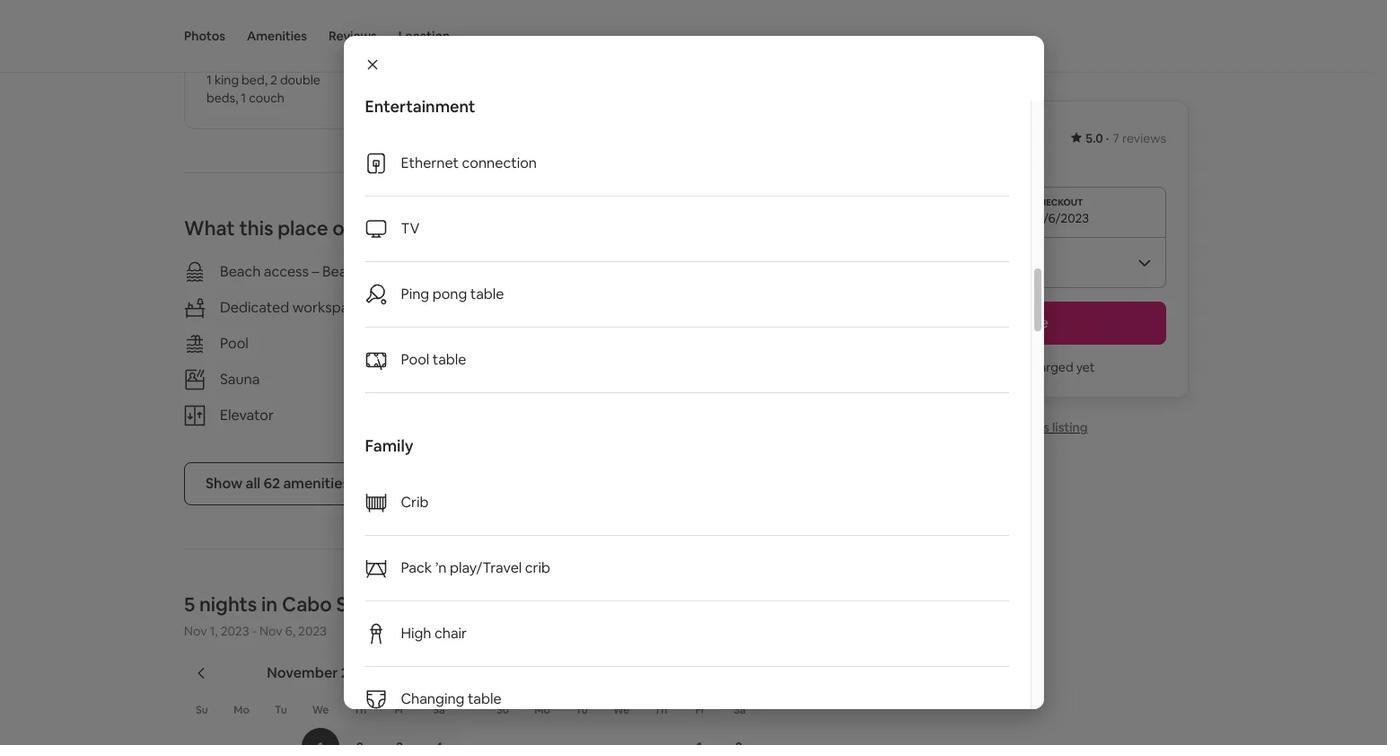 Task type: describe. For each thing, give the bounding box(es) containing it.
bed,
[[242, 72, 268, 88]]

sauna
[[220, 370, 260, 389]]

62
[[264, 474, 280, 493]]

play/travel
[[450, 559, 522, 577]]

offers
[[332, 216, 387, 241]]

this for report
[[1028, 419, 1050, 436]]

crib
[[525, 559, 550, 577]]

december
[[567, 664, 638, 682]]

2023 right december
[[641, 664, 674, 682]]

table for entertainment
[[433, 350, 466, 369]]

you
[[948, 359, 970, 375]]

chair
[[435, 624, 467, 643]]

report this listing button
[[955, 419, 1088, 436]]

you won't be charged yet
[[948, 359, 1095, 375]]

-
[[252, 623, 257, 639]]

7
[[1113, 130, 1120, 146]]

high chair
[[401, 624, 467, 643]]

listing
[[1052, 419, 1088, 436]]

reserve button
[[877, 302, 1166, 345]]

2 su from the left
[[497, 703, 509, 717]]

photos button
[[184, 0, 225, 72]]

amenities
[[283, 474, 349, 493]]

pool table
[[401, 350, 466, 369]]

what this place offers dialog
[[343, 36, 1044, 745]]

access
[[264, 262, 309, 281]]

crib
[[401, 493, 429, 512]]

2 th from the left
[[654, 703, 667, 717]]

1 tu from the left
[[275, 703, 287, 717]]

nights
[[199, 592, 257, 617]]

show
[[206, 474, 243, 493]]

family
[[365, 436, 414, 456]]

ethernet
[[401, 154, 459, 172]]

high
[[401, 624, 432, 643]]

dedicated workspace
[[220, 298, 365, 317]]

report this listing
[[984, 419, 1088, 436]]

place
[[278, 216, 328, 241]]

2 nov from the left
[[260, 623, 282, 639]]

pool for pool table
[[401, 350, 429, 369]]

november 2023
[[267, 664, 374, 682]]

pong
[[433, 285, 467, 304]]

2023 right 6,
[[298, 623, 327, 639]]

5.0 · 7 reviews
[[1086, 130, 1166, 146]]

beachfront
[[322, 262, 396, 281]]

2 sa from the left
[[734, 703, 746, 717]]

0 vertical spatial table
[[470, 285, 504, 304]]

ethernet connection
[[401, 154, 537, 172]]

2
[[270, 72, 277, 88]]

king
[[215, 72, 239, 88]]

be
[[1008, 359, 1023, 375]]

pack 'n play/travel crib
[[401, 559, 550, 577]]

lucas
[[374, 592, 428, 617]]

location
[[398, 28, 450, 44]]

1 mo from the left
[[234, 703, 249, 717]]

6,
[[285, 623, 295, 639]]

show all 62 amenities button
[[184, 462, 371, 506]]

changing table
[[401, 690, 502, 709]]

cabo
[[282, 592, 332, 617]]



Task type: vqa. For each thing, say whether or not it's contained in the screenshot.
You
yes



Task type: locate. For each thing, give the bounding box(es) containing it.
1 down bed,
[[241, 90, 246, 106]]

1 horizontal spatial tu
[[576, 703, 588, 717]]

fr
[[395, 703, 405, 717], [696, 703, 705, 717]]

th down december 2023
[[654, 703, 667, 717]]

beach
[[220, 262, 261, 281]]

·
[[1106, 130, 1109, 146]]

0 horizontal spatial sa
[[433, 703, 445, 717]]

pool for pool
[[220, 334, 249, 353]]

1 horizontal spatial th
[[654, 703, 667, 717]]

0 horizontal spatial mo
[[234, 703, 249, 717]]

1 horizontal spatial pool
[[401, 350, 429, 369]]

1 sa from the left
[[433, 703, 445, 717]]

sa
[[433, 703, 445, 717], [734, 703, 746, 717]]

we down december 2023
[[613, 703, 630, 717]]

1 horizontal spatial sa
[[734, 703, 746, 717]]

2 tu from the left
[[576, 703, 588, 717]]

1 fr from the left
[[395, 703, 405, 717]]

pool down ping
[[401, 350, 429, 369]]

reviews
[[1122, 130, 1166, 146]]

pool
[[220, 334, 249, 353], [401, 350, 429, 369]]

amenities
[[247, 28, 307, 44]]

5.0
[[1086, 130, 1103, 146]]

'n
[[435, 559, 447, 577]]

1 horizontal spatial 1
[[241, 90, 246, 106]]

table right pong
[[470, 285, 504, 304]]

11/6/2023 button
[[877, 187, 1166, 237]]

1 vertical spatial table
[[433, 350, 466, 369]]

we
[[312, 703, 329, 717], [613, 703, 630, 717]]

1 su from the left
[[196, 703, 208, 717]]

0 vertical spatial this
[[239, 216, 273, 241]]

1 horizontal spatial nov
[[260, 623, 282, 639]]

yet
[[1076, 359, 1095, 375]]

0 horizontal spatial fr
[[395, 703, 405, 717]]

tu down november
[[275, 703, 287, 717]]

what
[[184, 216, 235, 241]]

1 th from the left
[[354, 703, 367, 717]]

0 horizontal spatial su
[[196, 703, 208, 717]]

ping pong table
[[401, 285, 504, 304]]

december 2023
[[567, 664, 674, 682]]

th
[[354, 703, 367, 717], [654, 703, 667, 717]]

this for what
[[239, 216, 273, 241]]

2 vertical spatial table
[[468, 690, 502, 709]]

0 horizontal spatial tu
[[275, 703, 287, 717]]

table right changing at the bottom
[[468, 690, 502, 709]]

11/6/2023
[[1033, 210, 1089, 226]]

1 horizontal spatial fr
[[696, 703, 705, 717]]

th down november 2023
[[354, 703, 367, 717]]

1 horizontal spatial su
[[497, 703, 509, 717]]

2 fr from the left
[[696, 703, 705, 717]]

2023
[[221, 623, 249, 639], [298, 623, 327, 639], [341, 664, 374, 682], [641, 664, 674, 682]]

tu
[[275, 703, 287, 717], [576, 703, 588, 717]]

1 horizontal spatial mo
[[535, 703, 550, 717]]

0 horizontal spatial pool
[[220, 334, 249, 353]]

tv
[[401, 219, 420, 238]]

1 left king
[[207, 72, 212, 88]]

1,
[[210, 623, 218, 639]]

amenities button
[[247, 0, 307, 72]]

1
[[207, 72, 212, 88], [241, 90, 246, 106]]

this left listing at the bottom right of page
[[1028, 419, 1050, 436]]

san
[[336, 592, 370, 617]]

reviews
[[329, 28, 377, 44]]

0 horizontal spatial 1
[[207, 72, 212, 88]]

report
[[984, 419, 1025, 436]]

couch
[[249, 90, 285, 106]]

this
[[239, 216, 273, 241], [1028, 419, 1050, 436]]

calendar application
[[163, 645, 1374, 745]]

connection
[[462, 154, 537, 172]]

what this place offers
[[184, 216, 387, 241]]

2023 left -
[[221, 623, 249, 639]]

dedicated
[[220, 298, 289, 317]]

workspace
[[293, 298, 365, 317]]

all
[[246, 474, 261, 493]]

show all 62 amenities
[[206, 474, 349, 493]]

entertainment
[[365, 96, 476, 117]]

5
[[184, 592, 195, 617]]

we down november 2023
[[312, 703, 329, 717]]

1 horizontal spatial we
[[613, 703, 630, 717]]

charged
[[1025, 359, 1074, 375]]

1 king bed, 2 double beds, 1 couch
[[207, 72, 320, 106]]

table
[[470, 285, 504, 304], [433, 350, 466, 369], [468, 690, 502, 709]]

photos
[[184, 28, 225, 44]]

0 horizontal spatial th
[[354, 703, 367, 717]]

pool inside what this place offers dialog
[[401, 350, 429, 369]]

pack
[[401, 559, 432, 577]]

reviews button
[[329, 0, 377, 72]]

location button
[[398, 0, 450, 72]]

this up the beach
[[239, 216, 273, 241]]

–
[[312, 262, 319, 281]]

table for family
[[468, 690, 502, 709]]

su
[[196, 703, 208, 717], [497, 703, 509, 717]]

beach access – beachfront
[[220, 262, 396, 281]]

nov right -
[[260, 623, 282, 639]]

0 horizontal spatial nov
[[184, 623, 207, 639]]

2 mo from the left
[[535, 703, 550, 717]]

2023 right november
[[341, 664, 374, 682]]

november
[[267, 664, 338, 682]]

nov
[[184, 623, 207, 639], [260, 623, 282, 639]]

tu down december
[[576, 703, 588, 717]]

1 vertical spatial this
[[1028, 419, 1050, 436]]

2 we from the left
[[613, 703, 630, 717]]

double
[[280, 72, 320, 88]]

reserve
[[995, 313, 1049, 332]]

0 horizontal spatial we
[[312, 703, 329, 717]]

in
[[261, 592, 278, 617]]

1 nov from the left
[[184, 623, 207, 639]]

0 vertical spatial 1
[[207, 72, 212, 88]]

nov left 1,
[[184, 623, 207, 639]]

1 we from the left
[[312, 703, 329, 717]]

5 nights in cabo san lucas nov 1, 2023 - nov 6, 2023
[[184, 592, 428, 639]]

0 horizontal spatial this
[[239, 216, 273, 241]]

pool up the sauna
[[220, 334, 249, 353]]

table down pong
[[433, 350, 466, 369]]

won't
[[973, 359, 1005, 375]]

changing
[[401, 690, 465, 709]]

1 vertical spatial 1
[[241, 90, 246, 106]]

1 horizontal spatial this
[[1028, 419, 1050, 436]]

beds,
[[207, 90, 238, 106]]

elevator
[[220, 406, 274, 425]]

ping
[[401, 285, 429, 304]]



